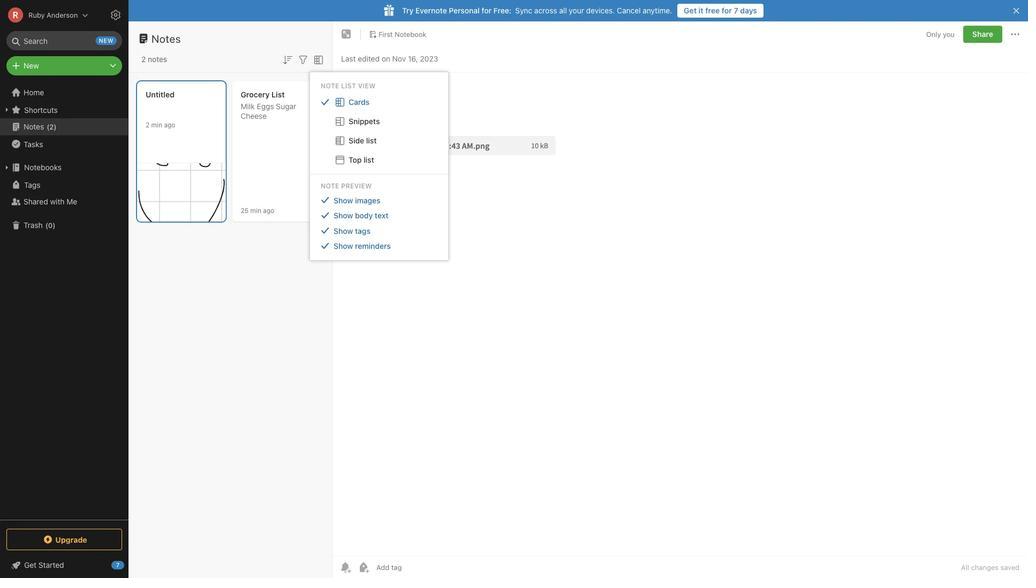 Task type: vqa. For each thing, say whether or not it's contained in the screenshot.
bottommost "DROPDOWN LIST" menu
yes



Task type: describe. For each thing, give the bounding box(es) containing it.
expand notebooks image
[[3, 163, 11, 172]]

side list
[[349, 136, 377, 145]]

top list
[[349, 155, 374, 164]]

untitled
[[146, 90, 175, 99]]

shared with me
[[24, 197, 77, 206]]

notebooks link
[[0, 159, 128, 176]]

milk
[[241, 102, 255, 111]]

( for trash
[[45, 221, 48, 229]]

note window element
[[333, 21, 1028, 578]]

all
[[961, 564, 969, 572]]

add tag image
[[357, 561, 370, 574]]

side
[[349, 136, 364, 145]]

last
[[341, 54, 356, 63]]

) for trash
[[53, 221, 55, 229]]

ruby
[[28, 11, 45, 19]]

started
[[38, 561, 64, 570]]

note list view
[[321, 82, 376, 89]]

home link
[[0, 84, 129, 101]]

new
[[24, 61, 39, 70]]

dropdown list menu containing cards
[[310, 93, 448, 170]]

show for show tags
[[334, 226, 353, 235]]

tasks button
[[0, 136, 128, 153]]

get for get started
[[24, 561, 36, 570]]

preview
[[341, 182, 372, 189]]

top
[[349, 155, 362, 164]]

Search text field
[[14, 31, 115, 50]]

shared
[[24, 197, 48, 206]]

nov
[[392, 54, 406, 63]]

show for show images
[[334, 196, 353, 205]]

notebooks
[[24, 163, 62, 172]]

you
[[943, 30, 955, 38]]

add filters image
[[297, 53, 310, 66]]

show tags link
[[310, 223, 448, 239]]

first notebook button
[[365, 27, 430, 42]]

text
[[375, 211, 389, 220]]

cancel
[[617, 6, 641, 15]]

free
[[706, 6, 720, 15]]

shared with me link
[[0, 193, 128, 210]]

show body text link
[[310, 208, 448, 223]]

first notebook
[[379, 30, 427, 38]]

top list link
[[310, 150, 448, 170]]

2 inside notes ( 2 )
[[49, 123, 54, 131]]

tree containing home
[[0, 84, 129, 520]]

snippets link
[[310, 112, 448, 131]]

list for side list
[[366, 136, 377, 145]]

show images
[[334, 196, 381, 205]]

me
[[67, 197, 77, 206]]

cards
[[349, 98, 370, 106]]

expand note image
[[340, 28, 353, 41]]

Note Editor text field
[[333, 73, 1028, 557]]

new search field
[[14, 31, 117, 50]]

0
[[48, 221, 53, 229]]

first
[[379, 30, 393, 38]]

upgrade button
[[6, 529, 122, 551]]

anderson
[[47, 11, 78, 19]]

trash
[[24, 221, 43, 230]]

shortcuts
[[24, 105, 58, 114]]

across
[[534, 6, 557, 15]]

try
[[402, 6, 414, 15]]

upgrade
[[55, 535, 87, 544]]

cheese
[[241, 112, 267, 121]]

cards link
[[310, 93, 448, 112]]

try evernote personal for free: sync across all your devices. cancel anytime.
[[402, 6, 672, 15]]

evernote
[[416, 6, 447, 15]]

show for show body text
[[334, 211, 353, 220]]

list
[[341, 82, 356, 89]]

show reminders
[[334, 242, 391, 251]]

More actions field
[[1009, 26, 1022, 43]]

2023
[[420, 54, 438, 63]]

body
[[355, 211, 373, 220]]

snippets
[[349, 117, 380, 126]]

tags
[[355, 226, 371, 235]]

show body text
[[334, 211, 389, 220]]

get it free for 7 days
[[684, 6, 757, 15]]

( for notes
[[47, 123, 49, 131]]

more actions image
[[1009, 28, 1022, 41]]

2 min ago
[[146, 121, 175, 129]]

changes
[[971, 564, 999, 572]]

) for notes
[[54, 123, 56, 131]]

new
[[99, 37, 114, 44]]

show images link
[[310, 193, 448, 208]]

days
[[740, 6, 757, 15]]

share
[[973, 30, 994, 39]]



Task type: locate. For each thing, give the bounding box(es) containing it.
1 show from the top
[[334, 196, 353, 205]]

ago
[[164, 121, 175, 129], [263, 207, 274, 214]]

on
[[382, 54, 390, 63]]

ago for 25 min ago
[[263, 207, 274, 214]]

min down untitled
[[151, 121, 162, 129]]

get
[[684, 6, 697, 15], [24, 561, 36, 570]]

1 vertical spatial dropdown list menu
[[310, 193, 448, 254]]

show inside "link"
[[334, 196, 353, 205]]

dropdown list menu containing show images
[[310, 193, 448, 254]]

notes inside tree
[[24, 122, 44, 131]]

tags
[[24, 180, 40, 189]]

) inside notes ( 2 )
[[54, 123, 56, 131]]

notes for notes ( 2 )
[[24, 122, 44, 131]]

for left free:
[[482, 6, 492, 15]]

for inside button
[[722, 6, 732, 15]]

1 note from the top
[[321, 82, 339, 89]]

2 down untitled
[[146, 121, 150, 129]]

note for note preview
[[321, 182, 339, 189]]

notes up notes
[[152, 32, 181, 45]]

0 horizontal spatial for
[[482, 6, 492, 15]]

get it free for 7 days button
[[678, 4, 764, 18]]

images
[[355, 196, 381, 205]]

get inside button
[[684, 6, 697, 15]]

home
[[24, 88, 44, 97]]

0 vertical spatial (
[[47, 123, 49, 131]]

1 horizontal spatial for
[[722, 6, 732, 15]]

Sort options field
[[281, 52, 294, 66]]

settings image
[[109, 9, 122, 21]]

show reminders link
[[310, 239, 448, 254]]

1 for from the left
[[482, 6, 492, 15]]

2 note from the top
[[321, 182, 339, 189]]

) inside trash ( 0 )
[[53, 221, 55, 229]]

Account field
[[0, 4, 88, 26]]

shortcuts button
[[0, 101, 128, 118]]

list for top list
[[364, 155, 374, 164]]

Add tag field
[[375, 563, 456, 572]]

0 vertical spatial ago
[[164, 121, 175, 129]]

( inside notes ( 2 )
[[47, 123, 49, 131]]

tags button
[[0, 176, 128, 193]]

min for 25
[[250, 207, 261, 214]]

0 vertical spatial min
[[151, 121, 162, 129]]

Add filters field
[[297, 52, 310, 66]]

2 show from the top
[[334, 211, 353, 220]]

1 vertical spatial note
[[321, 182, 339, 189]]

View options field
[[310, 52, 325, 66]]

note for note list view
[[321, 82, 339, 89]]

1 horizontal spatial 7
[[734, 6, 738, 15]]

0 vertical spatial notes
[[152, 32, 181, 45]]

for for 7
[[722, 6, 732, 15]]

)
[[54, 123, 56, 131], [53, 221, 55, 229]]

it
[[699, 6, 704, 15]]

2 for 2 min ago
[[146, 121, 150, 129]]

16,
[[408, 54, 418, 63]]

1 vertical spatial min
[[250, 207, 261, 214]]

show tags
[[334, 226, 371, 235]]

share button
[[964, 26, 1003, 43]]

for right free at the top of the page
[[722, 6, 732, 15]]

ago for 2 min ago
[[164, 121, 175, 129]]

1 vertical spatial get
[[24, 561, 36, 570]]

7 left click to collapse icon
[[116, 562, 120, 569]]

7 inside "get it free for 7 days" button
[[734, 6, 738, 15]]

1 horizontal spatial min
[[250, 207, 261, 214]]

eggs
[[257, 102, 274, 111]]

all changes saved
[[961, 564, 1020, 572]]

1 horizontal spatial notes
[[152, 32, 181, 45]]

25 min ago
[[241, 207, 274, 214]]

get for get it free for 7 days
[[684, 6, 697, 15]]

min
[[151, 121, 162, 129], [250, 207, 261, 214]]

note left preview
[[321, 182, 339, 189]]

all
[[559, 6, 567, 15]]

trash ( 0 )
[[24, 221, 55, 230]]

note
[[321, 82, 339, 89], [321, 182, 339, 189]]

0 vertical spatial get
[[684, 6, 697, 15]]

get left the it
[[684, 6, 697, 15]]

2 dropdown list menu from the top
[[310, 193, 448, 254]]

free:
[[494, 6, 512, 15]]

0 vertical spatial 7
[[734, 6, 738, 15]]

( down shortcuts
[[47, 123, 49, 131]]

2 for from the left
[[722, 6, 732, 15]]

25
[[241, 207, 249, 214]]

new button
[[6, 56, 122, 76]]

1 vertical spatial 7
[[116, 562, 120, 569]]

ruby anderson
[[28, 11, 78, 19]]

2 down shortcuts
[[49, 123, 54, 131]]

view
[[358, 82, 376, 89]]

show for show reminders
[[334, 242, 353, 251]]

0 horizontal spatial notes
[[24, 122, 44, 131]]

sugar
[[276, 102, 296, 111]]

0 horizontal spatial get
[[24, 561, 36, 570]]

your
[[569, 6, 584, 15]]

min for 2
[[151, 121, 162, 129]]

add a reminder image
[[339, 561, 352, 574]]

note list element
[[129, 21, 333, 578]]

1 vertical spatial )
[[53, 221, 55, 229]]

show
[[334, 196, 353, 205], [334, 211, 353, 220], [334, 226, 353, 235], [334, 242, 353, 251]]

note left list
[[321, 82, 339, 89]]

0 vertical spatial list
[[366, 136, 377, 145]]

note preview
[[321, 182, 372, 189]]

2 notes
[[141, 55, 167, 64]]

notebook
[[395, 30, 427, 38]]

1 dropdown list menu from the top
[[310, 93, 448, 170]]

grocery
[[241, 90, 270, 99]]

1 vertical spatial (
[[45, 221, 48, 229]]

) right trash
[[53, 221, 55, 229]]

7 left days
[[734, 6, 738, 15]]

get inside help and learning task checklist field
[[24, 561, 36, 570]]

0 horizontal spatial ago
[[164, 121, 175, 129]]

7
[[734, 6, 738, 15], [116, 562, 120, 569]]

only you
[[927, 30, 955, 38]]

last edited on nov 16, 2023
[[341, 54, 438, 63]]

grocery list milk eggs sugar cheese
[[241, 90, 296, 121]]

) down shortcuts button
[[54, 123, 56, 131]]

notes
[[148, 55, 167, 64]]

1 horizontal spatial get
[[684, 6, 697, 15]]

notes ( 2 )
[[24, 122, 56, 131]]

1 horizontal spatial ago
[[263, 207, 274, 214]]

show left the tags
[[334, 226, 353, 235]]

0 horizontal spatial min
[[151, 121, 162, 129]]

show down show tags
[[334, 242, 353, 251]]

1 vertical spatial notes
[[24, 122, 44, 131]]

tree
[[0, 84, 129, 520]]

devices.
[[586, 6, 615, 15]]

4 show from the top
[[334, 242, 353, 251]]

with
[[50, 197, 65, 206]]

list right side
[[366, 136, 377, 145]]

only
[[927, 30, 941, 38]]

ago right 25
[[263, 207, 274, 214]]

notes inside note list element
[[152, 32, 181, 45]]

for
[[482, 6, 492, 15], [722, 6, 732, 15]]

saved
[[1001, 564, 1020, 572]]

list right top
[[364, 155, 374, 164]]

1 vertical spatial list
[[364, 155, 374, 164]]

2 left notes
[[141, 55, 146, 64]]

get left started
[[24, 561, 36, 570]]

anytime.
[[643, 6, 672, 15]]

side list link
[[310, 131, 448, 150]]

list
[[366, 136, 377, 145], [364, 155, 374, 164]]

ago down untitled
[[164, 121, 175, 129]]

edited
[[358, 54, 380, 63]]

2
[[141, 55, 146, 64], [146, 121, 150, 129], [49, 123, 54, 131]]

personal
[[449, 6, 480, 15]]

7 inside help and learning task checklist field
[[116, 562, 120, 569]]

for for free:
[[482, 6, 492, 15]]

get started
[[24, 561, 64, 570]]

reminders
[[355, 242, 391, 251]]

dropdown list menu
[[310, 93, 448, 170], [310, 193, 448, 254]]

0 horizontal spatial 7
[[116, 562, 120, 569]]

( right trash
[[45, 221, 48, 229]]

notes for notes
[[152, 32, 181, 45]]

notes
[[152, 32, 181, 45], [24, 122, 44, 131]]

1 vertical spatial ago
[[263, 207, 274, 214]]

thumbnail image
[[137, 163, 226, 222]]

0 vertical spatial )
[[54, 123, 56, 131]]

list
[[272, 90, 285, 99]]

notes up tasks at left
[[24, 122, 44, 131]]

0 vertical spatial note
[[321, 82, 339, 89]]

show up show tags
[[334, 211, 353, 220]]

Help and Learning task checklist field
[[0, 557, 129, 574]]

0 vertical spatial dropdown list menu
[[310, 93, 448, 170]]

min right 25
[[250, 207, 261, 214]]

3 show from the top
[[334, 226, 353, 235]]

click to collapse image
[[125, 559, 133, 571]]

( inside trash ( 0 )
[[45, 221, 48, 229]]

2 for 2 notes
[[141, 55, 146, 64]]

tasks
[[24, 140, 43, 148]]

show down note preview
[[334, 196, 353, 205]]



